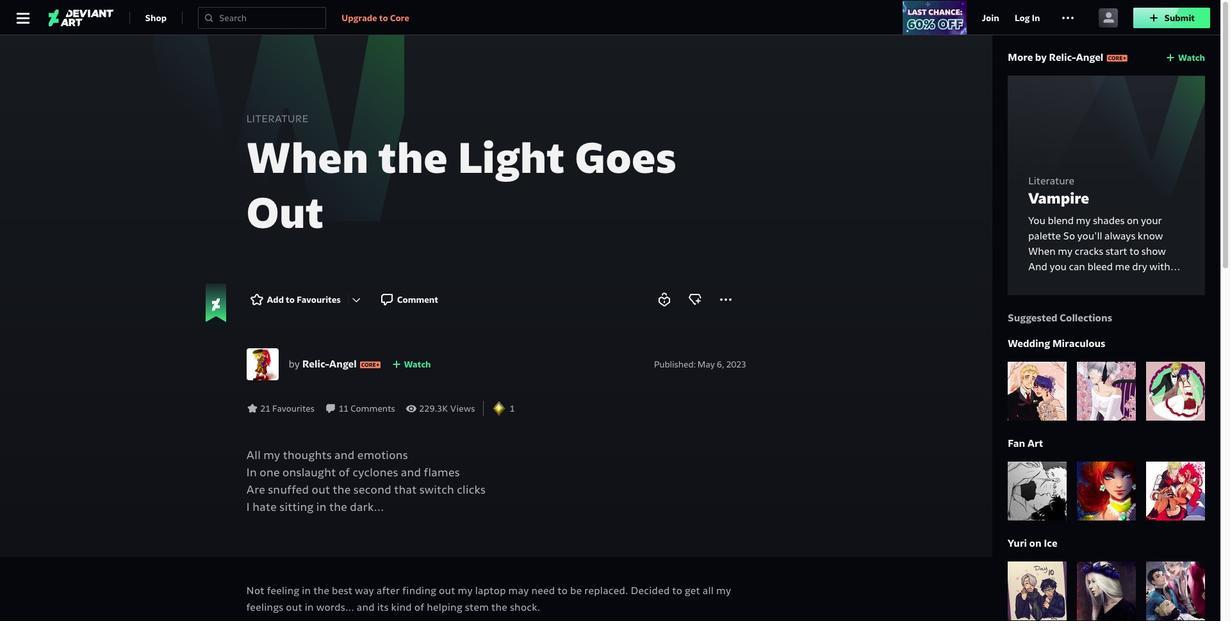 Task type: vqa. For each thing, say whether or not it's contained in the screenshot.
The Oct
no



Task type: describe. For each thing, give the bounding box(es) containing it.
second
[[354, 483, 392, 497]]

literature vampire you blend my shades on your palette so you'll always know when my cracks start to show and you can bleed me dry with your teeth.
[[1029, 175, 1171, 288]]

published: may 6, 2023
[[654, 359, 746, 370]]

victor nikiforov image
[[1077, 562, 1136, 621]]

on inside literature vampire you blend my shades on your palette so you'll always know when my cracks start to show and you can bleed me dry with your teeth.
[[1127, 215, 1139, 227]]

need
[[532, 585, 555, 597]]

w day image
[[1077, 362, 1136, 421]]

dark...
[[350, 501, 384, 515]]

arkos image
[[1147, 462, 1206, 521]]

yuri on ice link
[[1008, 538, 1058, 550]]

all
[[246, 449, 261, 463]]

log in
[[1015, 12, 1041, 23]]

when inside literature vampire you blend my shades on your palette so you'll always know when my cracks start to show and you can bleed me dry with your teeth.
[[1029, 245, 1056, 258]]

by
[[1036, 51, 1047, 63]]

favourites inside button
[[297, 294, 341, 306]]

wedding miraculous
[[1008, 338, 1106, 350]]

you
[[1029, 215, 1046, 227]]

core
[[390, 12, 409, 23]]

switch
[[420, 483, 454, 497]]

in for out
[[305, 602, 314, 614]]

0 vertical spatial your
[[1142, 215, 1163, 227]]

1 vertical spatial in
[[302, 585, 311, 597]]

upgrade
[[342, 12, 377, 23]]

dark princess daisy image
[[1077, 462, 1136, 521]]

may 6, 2023 at 3:49 pm pdt element
[[698, 358, 746, 371]]

by
[[289, 358, 300, 370]]

vampire section
[[993, 35, 1221, 622]]

not feeling in the best way after finding out my laptop may need to be replaced. decided to get all my feelings out in words... and its kind of helping stem the shock.
[[246, 585, 732, 614]]

miraculous
[[1053, 338, 1106, 350]]

out inside all my thoughts and emotions in one onslaught of cyclones and flames are snuffed out the second that switch clicks i hate sitting in the dark...
[[312, 483, 330, 497]]

2023
[[727, 359, 746, 370]]

bleed
[[1088, 261, 1113, 273]]

watch for watch button within vampire section
[[1179, 52, 1206, 63]]

one
[[260, 466, 280, 480]]

all
[[703, 585, 714, 597]]

21
[[261, 403, 270, 415]]

dry
[[1133, 261, 1148, 273]]

in for sitting
[[317, 501, 327, 515]]

relic-
[[302, 358, 329, 370]]

1
[[510, 403, 515, 415]]

published:
[[654, 359, 696, 370]]

0 horizontal spatial and
[[335, 449, 355, 463]]

add
[[267, 294, 284, 306]]

flames
[[424, 466, 460, 480]]

wedding
[[1008, 338, 1051, 350]]

my inside all my thoughts and emotions in one onslaught of cyclones and flames are snuffed out the second that switch clicks i hate sitting in the dark...
[[264, 449, 280, 463]]

way
[[355, 585, 374, 597]]

so
[[1064, 230, 1076, 242]]

yuri on ice
[[1008, 538, 1058, 550]]

teeth.
[[1052, 276, 1080, 288]]

may
[[509, 585, 529, 597]]

best
[[332, 585, 353, 597]]

of inside all my thoughts and emotions in one onslaught of cyclones and flames are snuffed out the second that switch clicks i hate sitting in the dark...
[[339, 466, 350, 480]]

light
[[458, 131, 565, 185]]

add to favourites
[[267, 294, 341, 306]]

angel
[[329, 358, 357, 370]]

words...
[[316, 602, 354, 614]]

get
[[685, 585, 701, 597]]

all my thoughts and emotions in one onslaught of cyclones and flames are snuffed out the second that switch clicks i hate sitting in the dark...
[[246, 449, 486, 515]]

literature
[[1029, 175, 1075, 187]]

show
[[1142, 245, 1166, 258]]

more by link
[[1008, 51, 1128, 63]]

finding
[[403, 585, 437, 597]]

wedding day image
[[1008, 362, 1067, 421]]

fan art link
[[1008, 438, 1044, 450]]

suggested collections
[[1008, 312, 1113, 324]]

laptop
[[475, 585, 506, 597]]

join
[[982, 12, 1000, 23]]

log
[[1015, 12, 1030, 23]]

in inside all my thoughts and emotions in one onslaught of cyclones and flames are snuffed out the second that switch clicks i hate sitting in the dark...
[[246, 466, 257, 480]]

and inside "not feeling in the best way after finding out my laptop may need to be replaced. decided to get all my feelings out in words... and its kind of helping stem the shock."
[[357, 602, 375, 614]]

emotions
[[358, 449, 408, 463]]

day 10- rings image
[[1008, 562, 1067, 621]]

can
[[1069, 261, 1086, 273]]

add to favourites button
[[246, 290, 343, 310]]

my up the you'll
[[1077, 215, 1091, 227]]

not
[[246, 585, 265, 597]]

11 comments
[[339, 403, 395, 415]]

watch for watch button to the left
[[404, 359, 431, 370]]

with
[[1150, 261, 1171, 273]]

stem
[[465, 602, 489, 614]]

art
[[1028, 438, 1044, 450]]

more by
[[1008, 51, 1049, 63]]

sitting
[[280, 501, 314, 515]]

submit button
[[1134, 7, 1211, 28]]

and
[[1029, 261, 1048, 273]]

be
[[570, 585, 582, 597]]

my up "stem"
[[458, 585, 473, 597]]

log in link
[[1015, 10, 1041, 25]]



Task type: locate. For each thing, give the bounding box(es) containing it.
to left get at the bottom
[[673, 585, 683, 597]]

2 vertical spatial out
[[286, 602, 303, 614]]

literature
[[246, 113, 309, 125]]

in right log
[[1032, 12, 1041, 23]]

watch button
[[1166, 50, 1206, 65], [391, 357, 431, 372]]

may
[[698, 359, 715, 370]]

to inside literature vampire you blend my shades on your palette so you'll always know when my cracks start to show and you can bleed me dry with your teeth.
[[1130, 245, 1140, 258]]

1 horizontal spatial out
[[312, 483, 330, 497]]

clicks
[[457, 483, 486, 497]]

1 horizontal spatial of
[[415, 602, 425, 614]]

upgrade to core link
[[342, 10, 409, 25]]

relic-angel link
[[302, 357, 381, 372]]

0 horizontal spatial out
[[286, 602, 303, 614]]

1 horizontal spatial your
[[1142, 215, 1163, 227]]

1 vertical spatial your
[[1029, 276, 1050, 288]]

watch button right core+ member image
[[391, 357, 431, 372]]

watch
[[1179, 52, 1206, 63], [404, 359, 431, 370]]

0 vertical spatial of
[[339, 466, 350, 480]]

my down so
[[1058, 245, 1073, 258]]

in inside all my thoughts and emotions in one onslaught of cyclones and flames are snuffed out the second that switch clicks i hate sitting in the dark...
[[317, 501, 327, 515]]

vampire
[[1029, 189, 1090, 208]]

i
[[246, 501, 250, 515]]

cyclones
[[353, 466, 398, 480]]

Search text field
[[219, 11, 320, 24]]

0 horizontal spatial watch button
[[391, 357, 431, 372]]

0 vertical spatial watch button
[[1166, 50, 1206, 65]]

are
[[246, 483, 265, 497]]

0 vertical spatial in
[[1032, 12, 1041, 23]]

0 horizontal spatial on
[[1030, 538, 1042, 550]]

1 button
[[510, 403, 515, 415]]

in down the all
[[246, 466, 257, 480]]

to
[[379, 12, 388, 23], [1130, 245, 1140, 258], [286, 294, 295, 306], [558, 585, 568, 597], [673, 585, 683, 597]]

when the light goes out main content
[[0, 0, 1221, 622]]

0 horizontal spatial in
[[246, 466, 257, 480]]

core+ member image
[[360, 361, 381, 369]]

of left cyclones
[[339, 466, 350, 480]]

of inside "not feeling in the best way after finding out my laptop may need to be replaced. decided to get all my feelings out in words... and its kind of helping stem the shock."
[[415, 602, 425, 614]]

core+ member image
[[1107, 54, 1128, 62]]

comment button
[[377, 290, 441, 310]]

out
[[246, 186, 324, 240]]

your up know
[[1142, 215, 1163, 227]]

when down literature
[[246, 131, 369, 185]]

2 horizontal spatial out
[[439, 585, 455, 597]]

1 vertical spatial favourites
[[272, 403, 315, 415]]

banner
[[0, 0, 1221, 35]]

shades
[[1093, 215, 1125, 227]]

in right 'feeling'
[[302, 585, 311, 597]]

1 horizontal spatial watch
[[1179, 52, 1206, 63]]

you
[[1050, 261, 1067, 273]]

out
[[312, 483, 330, 497], [439, 585, 455, 597], [286, 602, 303, 614]]

after
[[377, 585, 400, 597]]

upgrade to core
[[342, 12, 409, 23]]

0 horizontal spatial your
[[1029, 276, 1050, 288]]

me
[[1116, 261, 1130, 273]]

more
[[1008, 51, 1033, 63]]

my right all
[[717, 585, 732, 597]]

favourites right 21
[[272, 403, 315, 415]]

229.3k
[[420, 403, 448, 415]]

on left ice
[[1030, 538, 1042, 550]]

watch down submit
[[1179, 52, 1206, 63]]

1 vertical spatial watch
[[404, 359, 431, 370]]

hate
[[253, 501, 277, 515]]

in right "sitting"
[[317, 501, 327, 515]]

yuri
[[1008, 538, 1028, 550]]

21 favourites
[[261, 403, 315, 415]]

fan
[[1008, 438, 1026, 450]]

fan art
[[1008, 438, 1044, 450]]

that
[[394, 483, 417, 497]]

out up helping
[[439, 585, 455, 597]]

0 horizontal spatial watch
[[404, 359, 431, 370]]

shock.
[[510, 602, 541, 614]]

snuffed
[[268, 483, 309, 497]]

0 vertical spatial and
[[335, 449, 355, 463]]

collections
[[1060, 312, 1113, 324]]

on up always
[[1127, 215, 1139, 227]]

always
[[1105, 230, 1136, 242]]

shop link
[[145, 7, 167, 28]]

watch button inside vampire section
[[1166, 50, 1206, 65]]

favourites
[[297, 294, 341, 306], [272, 403, 315, 415]]

1 horizontal spatial watch button
[[1166, 50, 1206, 65]]

out down 'feeling'
[[286, 602, 303, 614]]

onslaught
[[283, 466, 336, 480]]

1 horizontal spatial on
[[1127, 215, 1139, 227]]

watch right core+ member image
[[404, 359, 431, 370]]

comments
[[351, 403, 395, 415]]

shop
[[145, 12, 167, 23]]

join link
[[982, 10, 1000, 25]]

palette
[[1029, 230, 1061, 242]]

know
[[1138, 230, 1164, 242]]

1 vertical spatial on
[[1030, 538, 1042, 550]]

miraculous wedding image
[[1147, 362, 1206, 421]]

your down and
[[1029, 276, 1050, 288]]

kind
[[391, 602, 412, 614]]

1 vertical spatial and
[[401, 466, 421, 480]]

feelings
[[246, 602, 284, 614]]

0 vertical spatial in
[[317, 501, 327, 515]]

the inside "literature when the light goes out"
[[379, 131, 448, 185]]

to left be
[[558, 585, 568, 597]]

0 vertical spatial out
[[312, 483, 330, 497]]

in
[[1032, 12, 1041, 23], [246, 466, 257, 480]]

1 horizontal spatial and
[[357, 602, 375, 614]]

thoughts
[[283, 449, 332, 463]]

favourites right add
[[297, 294, 341, 306]]

relic-angel
[[302, 358, 357, 370]]

suggested
[[1008, 312, 1058, 324]]

of down finding
[[415, 602, 425, 614]]

0 vertical spatial on
[[1127, 215, 1139, 227]]

6,
[[717, 359, 725, 370]]

in left words...
[[305, 602, 314, 614]]

1 vertical spatial in
[[246, 466, 257, 480]]

of
[[339, 466, 350, 480], [415, 602, 425, 614]]

0 vertical spatial watch
[[1179, 52, 1206, 63]]

1 horizontal spatial in
[[1032, 12, 1041, 23]]

11
[[339, 403, 349, 415]]

0 horizontal spatial of
[[339, 466, 350, 480]]

in
[[317, 501, 327, 515], [302, 585, 311, 597], [305, 602, 314, 614]]

on
[[1127, 215, 1139, 227], [1030, 538, 1042, 550]]

to right add
[[286, 294, 295, 306]]

goes
[[575, 131, 677, 185]]

1 vertical spatial of
[[415, 602, 425, 614]]

you'll
[[1078, 230, 1103, 242]]

banner containing shop
[[0, 0, 1221, 35]]

1 vertical spatial when
[[1029, 245, 1056, 258]]

1 vertical spatial out
[[439, 585, 455, 597]]

2 vertical spatial in
[[305, 602, 314, 614]]

to inside upgrade to core link
[[379, 12, 388, 23]]

when down 'palette'
[[1029, 245, 1056, 258]]

to left core
[[379, 12, 388, 23]]

0 vertical spatial favourites
[[297, 294, 341, 306]]

2 horizontal spatial and
[[401, 466, 421, 480]]

ice
[[1044, 538, 1058, 550]]

to inside add to favourites button
[[286, 294, 295, 306]]

1 vertical spatial watch button
[[391, 357, 431, 372]]

and up "that"
[[401, 466, 421, 480]]

comment
[[397, 294, 438, 306]]

2 vertical spatial and
[[357, 602, 375, 614]]

quartz: it's a big honor to be awarded a quartz badge! (1) image
[[491, 401, 507, 417]]

0 vertical spatial when
[[246, 131, 369, 185]]

when inside "literature when the light goes out"
[[246, 131, 369, 185]]

relic-angel's avatar image
[[246, 349, 278, 381]]

my up one
[[264, 449, 280, 463]]

when
[[246, 131, 369, 185], [1029, 245, 1056, 258]]

out down onslaught
[[312, 483, 330, 497]]

229.3k views
[[420, 403, 475, 415]]

watch inside vampire section
[[1179, 52, 1206, 63]]

watch button down submit
[[1166, 50, 1206, 65]]

decided
[[631, 585, 670, 597]]

give me touch image
[[1008, 462, 1067, 521]]

1 horizontal spatial when
[[1029, 245, 1056, 258]]

feeling
[[267, 585, 300, 597]]

and up cyclones
[[335, 449, 355, 463]]

yuri on ice group pic image
[[1147, 562, 1206, 621]]

0 horizontal spatial when
[[246, 131, 369, 185]]

and down way
[[357, 602, 375, 614]]

to up dry
[[1130, 245, 1140, 258]]

blend
[[1048, 215, 1074, 227]]



